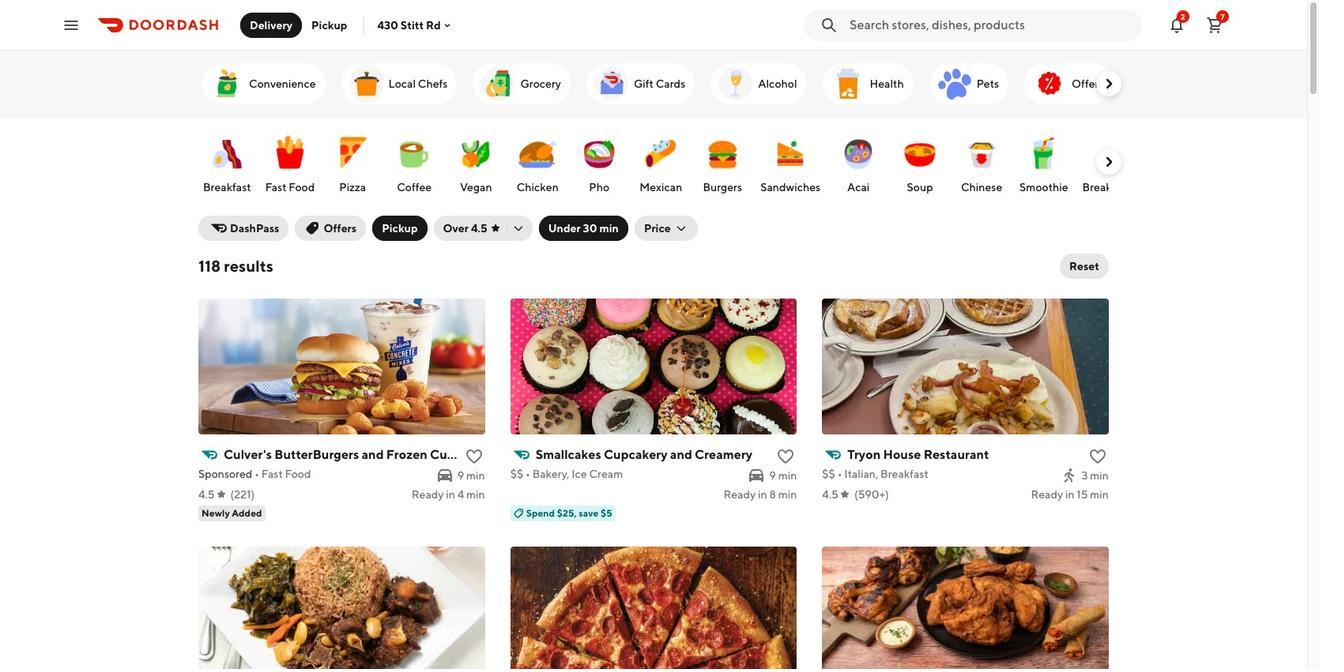 Task type: describe. For each thing, give the bounding box(es) containing it.
burgers
[[703, 181, 743, 194]]

ready in 4 min
[[412, 489, 485, 501]]

chinese
[[961, 181, 1003, 194]]

ready for tryon house restaurant
[[1031, 489, 1064, 501]]

and for creamery
[[670, 448, 693, 463]]

sponsored • fast food
[[198, 468, 311, 481]]

$$ • italian, breakfast
[[823, 468, 929, 481]]

min inside button
[[600, 222, 619, 235]]

notification bell image
[[1168, 15, 1187, 34]]

over 4.5
[[443, 222, 488, 235]]

0 vertical spatial offers
[[1072, 77, 1104, 90]]

offers image
[[1031, 65, 1069, 103]]

breakfast burrito
[[1083, 181, 1168, 194]]

30
[[583, 222, 597, 235]]

italian,
[[845, 468, 879, 481]]

culver's butterburgers and frozen custard
[[224, 448, 478, 463]]

pets image
[[936, 65, 974, 103]]

convenience image
[[208, 65, 246, 103]]

over 4.5 button
[[434, 216, 533, 241]]

ready in 8 min
[[724, 489, 797, 501]]

save
[[579, 508, 599, 520]]

1 vertical spatial food
[[285, 468, 311, 481]]

min right 8
[[779, 489, 797, 501]]

next button of carousel image
[[1101, 76, 1117, 92]]

7 button
[[1200, 9, 1231, 41]]

local chefs
[[389, 77, 448, 90]]

pickup for the pickup 'button' to the top
[[312, 19, 347, 31]]

restaurant
[[924, 448, 990, 463]]

fast food
[[265, 181, 315, 194]]

pets
[[977, 77, 1000, 90]]

vegan
[[460, 181, 492, 194]]

ready in 15 min
[[1031, 489, 1109, 501]]

2
[[1181, 11, 1186, 21]]

health link
[[823, 63, 914, 104]]

3
[[1082, 470, 1088, 482]]

offers link
[[1025, 63, 1114, 104]]

2 ready from the left
[[724, 489, 756, 501]]

min right 3 in the right of the page
[[1091, 470, 1109, 482]]

smoothie
[[1020, 181, 1069, 194]]

gift cards link
[[587, 63, 695, 104]]

430 stitt rd
[[378, 19, 441, 31]]

1 vertical spatial pickup button
[[373, 216, 427, 241]]

pickup for the bottom the pickup 'button'
[[382, 222, 418, 235]]

butterburgers
[[275, 448, 359, 463]]

convenience
[[249, 77, 316, 90]]

smallcakes
[[536, 448, 602, 463]]

soup
[[907, 181, 934, 194]]

0 vertical spatial pickup button
[[302, 12, 357, 38]]

grocery image
[[480, 65, 518, 103]]

4.5 for tryon house restaurant
[[823, 489, 839, 501]]

$$ • bakery, ice cream
[[511, 468, 623, 481]]

health image
[[829, 65, 867, 103]]

4
[[458, 489, 464, 501]]

smallcakes cupcakery and creamery
[[536, 448, 753, 463]]

cupcakery
[[604, 448, 668, 463]]

creamery
[[695, 448, 753, 463]]

ice
[[572, 468, 587, 481]]

9 min for smallcakes cupcakery and creamery
[[770, 470, 797, 482]]

pizza
[[339, 181, 366, 194]]

chefs
[[418, 77, 448, 90]]

results
[[224, 257, 274, 275]]

offers button
[[295, 216, 366, 241]]

delivery button
[[240, 12, 302, 38]]

sponsored
[[198, 468, 253, 481]]

and for frozen
[[362, 448, 384, 463]]

local chefs image
[[348, 65, 386, 103]]

coffee
[[397, 181, 432, 194]]

gift
[[634, 77, 654, 90]]

delivery
[[250, 19, 293, 31]]

health
[[870, 77, 904, 90]]

2 items, open order cart image
[[1206, 15, 1225, 34]]

in for culver's butterburgers and frozen custard
[[446, 489, 455, 501]]

0 vertical spatial fast
[[265, 181, 287, 194]]

offers inside button
[[324, 222, 357, 235]]

ready for culver's butterburgers and frozen custard
[[412, 489, 444, 501]]

burrito
[[1133, 181, 1168, 194]]

118 results
[[198, 257, 274, 275]]

under 30 min
[[548, 222, 619, 235]]

grocery link
[[473, 63, 571, 104]]

bakery,
[[533, 468, 570, 481]]

rd
[[426, 19, 441, 31]]

1 • from the left
[[255, 468, 259, 481]]

8
[[770, 489, 776, 501]]

2 in from the left
[[758, 489, 768, 501]]

pho
[[589, 181, 610, 194]]



Task type: vqa. For each thing, say whether or not it's contained in the screenshot.
the Pizza
yes



Task type: locate. For each thing, give the bounding box(es) containing it.
newly added
[[202, 508, 262, 520]]

click to add this store to your saved list image for smallcakes cupcakery and creamery
[[777, 448, 796, 467]]

Store search: begin typing to search for stores available on DoorDash text field
[[850, 16, 1133, 34]]

3 ready from the left
[[1031, 489, 1064, 501]]

1 horizontal spatial ready
[[724, 489, 756, 501]]

1 horizontal spatial offers
[[1072, 77, 1104, 90]]

ready
[[412, 489, 444, 501], [724, 489, 756, 501], [1031, 489, 1064, 501]]

breakfast for breakfast
[[203, 181, 251, 194]]

in left 15
[[1066, 489, 1075, 501]]

alcohol link
[[711, 63, 807, 104]]

offers down the pizza
[[324, 222, 357, 235]]

$$ left italian,
[[823, 468, 836, 481]]

min
[[600, 222, 619, 235], [467, 470, 485, 482], [779, 470, 797, 482], [1091, 470, 1109, 482], [467, 489, 485, 501], [779, 489, 797, 501], [1091, 489, 1109, 501]]

acai
[[848, 181, 870, 194]]

2 and from the left
[[670, 448, 693, 463]]

breakfast down house
[[881, 468, 929, 481]]

3 min
[[1082, 470, 1109, 482]]

118
[[198, 257, 221, 275]]

stitt
[[401, 19, 424, 31]]

1 vertical spatial pickup
[[382, 222, 418, 235]]

9 min
[[458, 470, 485, 482], [770, 470, 797, 482]]

breakfast up dashpass "button"
[[203, 181, 251, 194]]

• left italian,
[[838, 468, 843, 481]]

breakfast
[[203, 181, 251, 194], [1083, 181, 1131, 194], [881, 468, 929, 481]]

fast up dashpass in the left of the page
[[265, 181, 287, 194]]

convenience link
[[202, 63, 325, 104]]

mexican
[[640, 181, 683, 194]]

9 for culver's butterburgers and frozen custard
[[458, 470, 464, 482]]

2 click to add this store to your saved list image from the left
[[1089, 448, 1108, 467]]

house
[[884, 448, 921, 463]]

1 vertical spatial offers
[[324, 222, 357, 235]]

0 horizontal spatial 9 min
[[458, 470, 485, 482]]

1 horizontal spatial and
[[670, 448, 693, 463]]

gift cards image
[[593, 65, 631, 103]]

3 • from the left
[[838, 468, 843, 481]]

• for smallcakes
[[526, 468, 530, 481]]

food up offers button
[[289, 181, 315, 194]]

under 30 min button
[[539, 216, 629, 241]]

$$ for smallcakes
[[511, 468, 524, 481]]

click to add this store to your saved list image
[[465, 448, 484, 467]]

click to add this store to your saved list image for tryon house restaurant
[[1089, 448, 1108, 467]]

breakfast for breakfast burrito
[[1083, 181, 1131, 194]]

frozen
[[387, 448, 428, 463]]

4.5 for culver's butterburgers and frozen custard
[[198, 489, 215, 501]]

newly
[[202, 508, 230, 520]]

min right 15
[[1091, 489, 1109, 501]]

in left 4
[[446, 489, 455, 501]]

added
[[232, 508, 262, 520]]

min right 4
[[467, 489, 485, 501]]

1 horizontal spatial in
[[758, 489, 768, 501]]

0 horizontal spatial offers
[[324, 222, 357, 235]]

spend
[[526, 508, 555, 520]]

1 horizontal spatial click to add this store to your saved list image
[[1089, 448, 1108, 467]]

1 horizontal spatial •
[[526, 468, 530, 481]]

ready left 15
[[1031, 489, 1064, 501]]

reset button
[[1060, 254, 1109, 279]]

0 vertical spatial food
[[289, 181, 315, 194]]

price
[[644, 222, 671, 235]]

min up ready in 8 min
[[779, 470, 797, 482]]

pickup button right delivery
[[302, 12, 357, 38]]

fast down culver's at the bottom
[[262, 468, 283, 481]]

in
[[446, 489, 455, 501], [758, 489, 768, 501], [1066, 489, 1075, 501]]

pickup right delivery button
[[312, 19, 347, 31]]

pickup button down coffee
[[373, 216, 427, 241]]

click to add this store to your saved list image up ready in 8 min
[[777, 448, 796, 467]]

430 stitt rd button
[[378, 19, 454, 31]]

0 horizontal spatial 9
[[458, 470, 464, 482]]

0 vertical spatial pickup
[[312, 19, 347, 31]]

9 for smallcakes cupcakery and creamery
[[770, 470, 776, 482]]

3 in from the left
[[1066, 489, 1075, 501]]

2 horizontal spatial •
[[838, 468, 843, 481]]

offers right offers icon
[[1072, 77, 1104, 90]]

ready left 4
[[412, 489, 444, 501]]

1 vertical spatial fast
[[262, 468, 283, 481]]

0 horizontal spatial $$
[[511, 468, 524, 481]]

1 horizontal spatial 9
[[770, 470, 776, 482]]

tryon
[[848, 448, 881, 463]]

breakfast down next button of carousel icon
[[1083, 181, 1131, 194]]

9 min down click to add this store to your saved list image
[[458, 470, 485, 482]]

2 horizontal spatial ready
[[1031, 489, 1064, 501]]

1 9 min from the left
[[458, 470, 485, 482]]

•
[[255, 468, 259, 481], [526, 468, 530, 481], [838, 468, 843, 481]]

local chefs link
[[341, 63, 457, 104]]

1 horizontal spatial pickup
[[382, 222, 418, 235]]

1 horizontal spatial $$
[[823, 468, 836, 481]]

and
[[362, 448, 384, 463], [670, 448, 693, 463]]

0 horizontal spatial breakfast
[[203, 181, 251, 194]]

• down culver's at the bottom
[[255, 468, 259, 481]]

pets link
[[930, 63, 1009, 104]]

0 horizontal spatial pickup
[[312, 19, 347, 31]]

(590+)
[[855, 489, 889, 501]]

gift cards
[[634, 77, 686, 90]]

1 and from the left
[[362, 448, 384, 463]]

0 horizontal spatial click to add this store to your saved list image
[[777, 448, 796, 467]]

9 up 8
[[770, 470, 776, 482]]

• for tryon
[[838, 468, 843, 481]]

0 horizontal spatial pickup button
[[302, 12, 357, 38]]

4.5
[[471, 222, 488, 235], [198, 489, 215, 501], [823, 489, 839, 501]]

1 click to add this store to your saved list image from the left
[[777, 448, 796, 467]]

and left creamery
[[670, 448, 693, 463]]

(221)
[[231, 489, 255, 501]]

open menu image
[[62, 15, 81, 34]]

culver's
[[224, 448, 272, 463]]

$$
[[511, 468, 524, 481], [823, 468, 836, 481]]

offers
[[1072, 77, 1104, 90], [324, 222, 357, 235]]

under
[[548, 222, 581, 235]]

1 ready from the left
[[412, 489, 444, 501]]

1 9 from the left
[[458, 470, 464, 482]]

min down click to add this store to your saved list image
[[467, 470, 485, 482]]

cream
[[589, 468, 623, 481]]

reset
[[1070, 260, 1100, 273]]

0 horizontal spatial •
[[255, 468, 259, 481]]

$$ for tryon
[[823, 468, 836, 481]]

1 $$ from the left
[[511, 468, 524, 481]]

2 9 from the left
[[770, 470, 776, 482]]

pickup down coffee
[[382, 222, 418, 235]]

local
[[389, 77, 416, 90]]

sandwiches
[[761, 181, 821, 194]]

0 horizontal spatial 4.5
[[198, 489, 215, 501]]

over
[[443, 222, 469, 235]]

1 horizontal spatial breakfast
[[881, 468, 929, 481]]

0 horizontal spatial ready
[[412, 489, 444, 501]]

2 • from the left
[[526, 468, 530, 481]]

pickup button
[[302, 12, 357, 38], [373, 216, 427, 241]]

9 min for culver's butterburgers and frozen custard
[[458, 470, 485, 482]]

alcohol
[[759, 77, 797, 90]]

$$ left bakery,
[[511, 468, 524, 481]]

and left frozen
[[362, 448, 384, 463]]

2 horizontal spatial 4.5
[[823, 489, 839, 501]]

click to add this store to your saved list image up 3 min
[[1089, 448, 1108, 467]]

ready left 8
[[724, 489, 756, 501]]

430
[[378, 19, 398, 31]]

9 up 4
[[458, 470, 464, 482]]

2 9 min from the left
[[770, 470, 797, 482]]

chicken
[[517, 181, 559, 194]]

$5
[[601, 508, 613, 520]]

fast
[[265, 181, 287, 194], [262, 468, 283, 481]]

2 $$ from the left
[[823, 468, 836, 481]]

4.5 right "over"
[[471, 222, 488, 235]]

spend $25, save $5
[[526, 508, 613, 520]]

1 in from the left
[[446, 489, 455, 501]]

9
[[458, 470, 464, 482], [770, 470, 776, 482]]

9 min up 8
[[770, 470, 797, 482]]

1 horizontal spatial pickup button
[[373, 216, 427, 241]]

price button
[[635, 216, 698, 241]]

alcohol image
[[717, 65, 755, 103]]

7
[[1221, 11, 1225, 21]]

tryon house restaurant
[[848, 448, 990, 463]]

food down butterburgers
[[285, 468, 311, 481]]

1 horizontal spatial 9 min
[[770, 470, 797, 482]]

15
[[1077, 489, 1088, 501]]

in left 8
[[758, 489, 768, 501]]

dashpass button
[[198, 216, 289, 241]]

1 horizontal spatial 4.5
[[471, 222, 488, 235]]

next button of carousel image
[[1101, 154, 1117, 170]]

4.5 inside button
[[471, 222, 488, 235]]

pickup
[[312, 19, 347, 31], [382, 222, 418, 235]]

min right 30
[[600, 222, 619, 235]]

• left bakery,
[[526, 468, 530, 481]]

dashpass
[[230, 222, 279, 235]]

cards
[[656, 77, 686, 90]]

grocery
[[521, 77, 561, 90]]

2 horizontal spatial in
[[1066, 489, 1075, 501]]

0 horizontal spatial and
[[362, 448, 384, 463]]

custard
[[430, 448, 478, 463]]

click to add this store to your saved list image
[[777, 448, 796, 467], [1089, 448, 1108, 467]]

in for tryon house restaurant
[[1066, 489, 1075, 501]]

4.5 up 'newly'
[[198, 489, 215, 501]]

2 horizontal spatial breakfast
[[1083, 181, 1131, 194]]

4.5 left '(590+)'
[[823, 489, 839, 501]]

0 horizontal spatial in
[[446, 489, 455, 501]]

$25,
[[557, 508, 577, 520]]

food
[[289, 181, 315, 194], [285, 468, 311, 481]]



